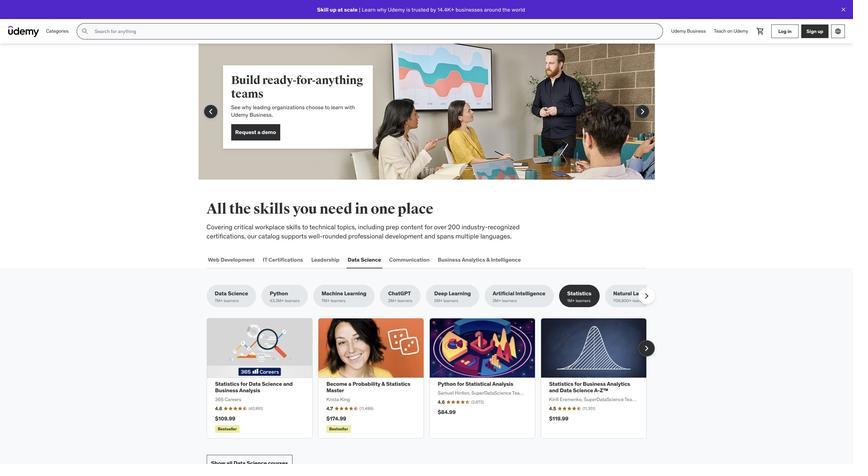 Task type: locate. For each thing, give the bounding box(es) containing it.
2m+
[[388, 299, 397, 304], [434, 299, 443, 304], [493, 299, 501, 304]]

science inside button
[[361, 256, 381, 263]]

learners inside machine learning 7m+ learners
[[331, 299, 346, 304]]

0 vertical spatial to
[[325, 104, 330, 111]]

1 horizontal spatial a
[[349, 381, 351, 388]]

&
[[486, 256, 490, 263], [382, 381, 385, 388]]

1 horizontal spatial python
[[438, 381, 456, 388]]

0 vertical spatial carousel element
[[198, 44, 655, 180]]

in up "including"
[[355, 201, 368, 218]]

science inside "data science 7m+ learners"
[[228, 290, 248, 297]]

up left at in the left top of the page
[[330, 6, 337, 13]]

0 horizontal spatial &
[[382, 381, 385, 388]]

0 vertical spatial analytics
[[462, 256, 485, 263]]

python inside python 43.3m+ learners
[[270, 290, 288, 297]]

1 learning from the left
[[344, 290, 367, 297]]

3 2m+ from the left
[[493, 299, 501, 304]]

data inside the "statistics for data science and business analysis"
[[249, 381, 261, 388]]

skill
[[317, 6, 329, 13]]

all
[[207, 201, 227, 218]]

analysis inside the "statistics for data science and business analysis"
[[239, 387, 260, 394]]

1 vertical spatial &
[[382, 381, 385, 388]]

chatgpt 2m+ learners
[[388, 290, 413, 304]]

log
[[779, 28, 787, 34]]

0 horizontal spatial and
[[283, 381, 293, 388]]

0 horizontal spatial in
[[355, 201, 368, 218]]

skills
[[253, 201, 290, 218], [286, 223, 301, 231]]

intelligence
[[491, 256, 521, 263], [516, 290, 546, 297]]

1 2m+ from the left
[[388, 299, 397, 304]]

1 horizontal spatial learning
[[449, 290, 471, 297]]

intelligence down languages.
[[491, 256, 521, 263]]

1 horizontal spatial 2m+
[[434, 299, 443, 304]]

sign up link
[[802, 25, 829, 38]]

up right sign
[[818, 28, 824, 34]]

covering critical workplace skills to technical topics, including prep content for over 200 industry-recognized certifications, our catalog supports well-rounded professional development and spans multiple languages.
[[207, 223, 520, 240]]

intelligence right artificial
[[516, 290, 546, 297]]

6 learners from the left
[[502, 299, 517, 304]]

up for sign
[[818, 28, 824, 34]]

8 learners from the left
[[633, 299, 648, 304]]

0 vertical spatial intelligence
[[491, 256, 521, 263]]

0 horizontal spatial to
[[302, 223, 308, 231]]

a left demo
[[258, 129, 260, 136]]

categories button
[[42, 23, 73, 40]]

learners inside statistics 1m+ learners
[[576, 299, 591, 304]]

sign
[[807, 28, 817, 34]]

learning right the deep
[[449, 290, 471, 297]]

7m+ for machine learning
[[322, 299, 330, 304]]

categories
[[46, 28, 69, 34]]

2 learning from the left
[[449, 290, 471, 297]]

0 vertical spatial &
[[486, 256, 490, 263]]

1 horizontal spatial the
[[503, 6, 511, 13]]

intelligence inside button
[[491, 256, 521, 263]]

3 learners from the left
[[331, 299, 346, 304]]

1 horizontal spatial and
[[425, 232, 435, 240]]

statistics
[[567, 290, 592, 297], [215, 381, 239, 388], [386, 381, 410, 388], [549, 381, 574, 388]]

to inside build ready-for-anything teams see why leading organizations choose to learn with udemy business.
[[325, 104, 330, 111]]

next image
[[641, 291, 652, 302]]

machine learning 7m+ learners
[[322, 290, 367, 304]]

artificial intelligence 2m+ learners
[[493, 290, 546, 304]]

over
[[434, 223, 447, 231]]

4 learners from the left
[[398, 299, 413, 304]]

a inside become a probability & statistics master
[[349, 381, 351, 388]]

data
[[348, 256, 360, 263], [215, 290, 227, 297], [249, 381, 261, 388], [560, 387, 572, 394]]

python for statistical analysis link
[[438, 381, 513, 388]]

43.3m+
[[270, 299, 284, 304]]

|
[[359, 6, 361, 13]]

7m+ inside machine learning 7m+ learners
[[322, 299, 330, 304]]

7m+ for data science
[[215, 299, 223, 304]]

learning right machine
[[344, 290, 367, 297]]

python left statistical
[[438, 381, 456, 388]]

you
[[293, 201, 317, 218]]

learners inside 'natural language processing 709,800+ learners'
[[633, 299, 648, 304]]

1m+
[[567, 299, 575, 304]]

supports
[[281, 232, 307, 240]]

0 horizontal spatial why
[[242, 104, 252, 111]]

1 horizontal spatial &
[[486, 256, 490, 263]]

0 horizontal spatial 2m+
[[388, 299, 397, 304]]

analytics right 'a-' at the bottom right of page
[[607, 381, 630, 388]]

0 horizontal spatial python
[[270, 290, 288, 297]]

0 vertical spatial the
[[503, 6, 511, 13]]

for-
[[296, 73, 316, 88]]

leading
[[253, 104, 271, 111]]

science inside the "statistics for data science and business analysis"
[[262, 381, 282, 388]]

statistics inside statistics for business analytics and data science a-z™
[[549, 381, 574, 388]]

1 horizontal spatial up
[[818, 28, 824, 34]]

1 vertical spatial python
[[438, 381, 456, 388]]

skills up workplace
[[253, 201, 290, 218]]

choose a language image
[[835, 28, 842, 35]]

0 vertical spatial python
[[270, 290, 288, 297]]

for inside statistics for business analytics and data science a-z™
[[575, 381, 582, 388]]

build ready-for-anything teams see why leading organizations choose to learn with udemy business.
[[231, 73, 363, 118]]

1 horizontal spatial in
[[788, 28, 792, 34]]

data inside statistics for business analytics and data science a-z™
[[560, 387, 572, 394]]

1 vertical spatial intelligence
[[516, 290, 546, 297]]

to up supports
[[302, 223, 308, 231]]

learning
[[344, 290, 367, 297], [449, 290, 471, 297]]

critical
[[234, 223, 253, 231]]

1 vertical spatial skills
[[286, 223, 301, 231]]

0 vertical spatial why
[[377, 6, 387, 13]]

to left learn
[[325, 104, 330, 111]]

natural language processing 709,800+ learners
[[613, 290, 688, 304]]

rounded
[[323, 232, 347, 240]]

science
[[361, 256, 381, 263], [228, 290, 248, 297], [262, 381, 282, 388], [573, 387, 593, 394]]

statistics inside the "statistics for data science and business analysis"
[[215, 381, 239, 388]]

& inside business analytics & intelligence button
[[486, 256, 490, 263]]

0 horizontal spatial learning
[[344, 290, 367, 297]]

0 horizontal spatial 7m+
[[215, 299, 223, 304]]

1 vertical spatial why
[[242, 104, 252, 111]]

and inside the "statistics for data science and business analysis"
[[283, 381, 293, 388]]

the left world
[[503, 6, 511, 13]]

1 learners from the left
[[224, 299, 239, 304]]

0 horizontal spatial a
[[258, 129, 260, 136]]

probability
[[353, 381, 380, 388]]

0 horizontal spatial up
[[330, 6, 337, 13]]

2m+ down the deep
[[434, 299, 443, 304]]

for inside covering critical workplace skills to technical topics, including prep content for over 200 industry-recognized certifications, our catalog supports well-rounded professional development and spans multiple languages.
[[425, 223, 433, 231]]

language
[[633, 290, 658, 297]]

2 2m+ from the left
[[434, 299, 443, 304]]

all the skills you need in one place
[[207, 201, 433, 218]]

0 horizontal spatial analytics
[[462, 256, 485, 263]]

sign up
[[807, 28, 824, 34]]

shopping cart with 0 items image
[[757, 27, 765, 35]]

statistics for statistics for data science and business analysis
[[215, 381, 239, 388]]

and inside covering critical workplace skills to technical topics, including prep content for over 200 industry-recognized certifications, our catalog supports well-rounded professional development and spans multiple languages.
[[425, 232, 435, 240]]

is
[[406, 6, 410, 13]]

2 horizontal spatial 2m+
[[493, 299, 501, 304]]

0 vertical spatial a
[[258, 129, 260, 136]]

& right probability on the bottom left of the page
[[382, 381, 385, 388]]

0 vertical spatial in
[[788, 28, 792, 34]]

spans
[[437, 232, 454, 240]]

and for statistics for business analytics and data science a-z™
[[549, 387, 559, 394]]

communication
[[389, 256, 430, 263]]

1 horizontal spatial 7m+
[[322, 299, 330, 304]]

log in link
[[772, 25, 799, 38]]

1 vertical spatial up
[[818, 28, 824, 34]]

learning inside machine learning 7m+ learners
[[344, 290, 367, 297]]

carousel element
[[198, 44, 655, 180], [207, 319, 655, 439]]

2m+ inside deep learning 2m+ learners
[[434, 299, 443, 304]]

python for for
[[438, 381, 456, 388]]

master
[[327, 387, 344, 394]]

in right log
[[788, 28, 792, 34]]

skills up supports
[[286, 223, 301, 231]]

statistics for statistics for business analytics and data science a-z™
[[549, 381, 574, 388]]

request
[[235, 129, 256, 136]]

why inside build ready-for-anything teams see why leading organizations choose to learn with udemy business.
[[242, 104, 252, 111]]

5 learners from the left
[[444, 299, 458, 304]]

become a probability & statistics master link
[[327, 381, 410, 394]]

business inside the "statistics for data science and business analysis"
[[215, 387, 238, 394]]

1 horizontal spatial why
[[377, 6, 387, 13]]

udemy business
[[671, 28, 706, 34]]

learning inside deep learning 2m+ learners
[[449, 290, 471, 297]]

web
[[208, 256, 220, 263]]

0 vertical spatial up
[[330, 6, 337, 13]]

learners inside deep learning 2m+ learners
[[444, 299, 458, 304]]

& inside become a probability & statistics master
[[382, 381, 385, 388]]

1 horizontal spatial analysis
[[492, 381, 513, 388]]

business
[[687, 28, 706, 34], [438, 256, 461, 263], [583, 381, 606, 388], [215, 387, 238, 394]]

certifications
[[269, 256, 303, 263]]

why right learn
[[377, 6, 387, 13]]

the
[[503, 6, 511, 13], [229, 201, 251, 218]]

organizations
[[272, 104, 305, 111]]

with
[[345, 104, 355, 111]]

why right see
[[242, 104, 252, 111]]

1 vertical spatial next image
[[641, 343, 652, 354]]

statistical
[[465, 381, 491, 388]]

next image
[[637, 106, 648, 117], [641, 343, 652, 354]]

request a demo link
[[231, 124, 280, 141]]

it certifications
[[263, 256, 303, 263]]

2 7m+ from the left
[[322, 299, 330, 304]]

up inside sign up link
[[818, 28, 824, 34]]

science inside statistics for business analytics and data science a-z™
[[573, 387, 593, 394]]

1 horizontal spatial to
[[325, 104, 330, 111]]

2 learners from the left
[[285, 299, 300, 304]]

2 horizontal spatial and
[[549, 387, 559, 394]]

data inside button
[[348, 256, 360, 263]]

2m+ down artificial
[[493, 299, 501, 304]]

7m+
[[215, 299, 223, 304], [322, 299, 330, 304]]

python up "43.3m+"
[[270, 290, 288, 297]]

leadership
[[311, 256, 340, 263]]

1 vertical spatial a
[[349, 381, 351, 388]]

up
[[330, 6, 337, 13], [818, 28, 824, 34]]

deep
[[434, 290, 448, 297]]

for for statistics for data science and business analysis
[[241, 381, 248, 388]]

learn
[[331, 104, 343, 111]]

close image
[[840, 6, 847, 13]]

a inside request a demo link
[[258, 129, 260, 136]]

statistics inside "topic filters" element
[[567, 290, 592, 297]]

artificial
[[493, 290, 514, 297]]

1 vertical spatial in
[[355, 201, 368, 218]]

1 vertical spatial to
[[302, 223, 308, 231]]

a right become
[[349, 381, 351, 388]]

udemy inside build ready-for-anything teams see why leading organizations choose to learn with udemy business.
[[231, 112, 248, 118]]

7m+ inside "data science 7m+ learners"
[[215, 299, 223, 304]]

0 horizontal spatial analysis
[[239, 387, 260, 394]]

the up critical
[[229, 201, 251, 218]]

it
[[263, 256, 267, 263]]

build
[[231, 73, 260, 88]]

certifications,
[[207, 232, 246, 240]]

1 vertical spatial analytics
[[607, 381, 630, 388]]

1 7m+ from the left
[[215, 299, 223, 304]]

business inside statistics for business analytics and data science a-z™
[[583, 381, 606, 388]]

log in
[[779, 28, 792, 34]]

2m+ down chatgpt
[[388, 299, 397, 304]]

2m+ for artificial intelligence
[[493, 299, 501, 304]]

to
[[325, 104, 330, 111], [302, 223, 308, 231]]

a for become
[[349, 381, 351, 388]]

1 horizontal spatial analytics
[[607, 381, 630, 388]]

2m+ inside artificial intelligence 2m+ learners
[[493, 299, 501, 304]]

teach
[[714, 28, 726, 34]]

7 learners from the left
[[576, 299, 591, 304]]

need
[[320, 201, 352, 218]]

one
[[371, 201, 395, 218]]

& down languages.
[[486, 256, 490, 263]]

our
[[247, 232, 257, 240]]

for inside the "statistics for data science and business analysis"
[[241, 381, 248, 388]]

a-
[[594, 387, 600, 394]]

1 vertical spatial carousel element
[[207, 319, 655, 439]]

analytics inside statistics for business analytics and data science a-z™
[[607, 381, 630, 388]]

and inside statistics for business analytics and data science a-z™
[[549, 387, 559, 394]]

14.4k+
[[438, 6, 454, 13]]

0 horizontal spatial the
[[229, 201, 251, 218]]

analytics down multiple
[[462, 256, 485, 263]]



Task type: vqa. For each thing, say whether or not it's contained in the screenshot.
Skill up at scale | Learn why Udemy is trusted by 14.4K+ businesses around the world
yes



Task type: describe. For each thing, give the bounding box(es) containing it.
python 43.3m+ learners
[[270, 290, 300, 304]]

udemy image
[[8, 26, 39, 37]]

data science
[[348, 256, 381, 263]]

skill up at scale | learn why udemy is trusted by 14.4k+ businesses around the world
[[317, 6, 525, 13]]

recognized
[[488, 223, 520, 231]]

statistics for data science and business analysis
[[215, 381, 293, 394]]

on
[[727, 28, 733, 34]]

udemy business link
[[667, 23, 710, 40]]

carousel element containing build ready-for-anything teams
[[198, 44, 655, 180]]

demo
[[262, 129, 276, 136]]

python for 43.3m+
[[270, 290, 288, 297]]

technical
[[310, 223, 336, 231]]

carousel element containing statistics for data science and business analysis
[[207, 319, 655, 439]]

well-
[[309, 232, 323, 240]]

topics,
[[337, 223, 357, 231]]

request a demo
[[235, 129, 276, 136]]

processing
[[659, 290, 688, 297]]

previous image
[[205, 106, 216, 117]]

teams
[[231, 87, 264, 101]]

statistics for business analytics and data science a-z™ link
[[549, 381, 630, 394]]

business analytics & intelligence button
[[437, 252, 522, 268]]

including
[[358, 223, 384, 231]]

data inside "data science 7m+ learners"
[[215, 290, 227, 297]]

languages.
[[481, 232, 512, 240]]

skills inside covering critical workplace skills to technical topics, including prep content for over 200 industry-recognized certifications, our catalog supports well-rounded professional development and spans multiple languages.
[[286, 223, 301, 231]]

by
[[431, 6, 436, 13]]

why for |
[[377, 6, 387, 13]]

2m+ inside chatgpt 2m+ learners
[[388, 299, 397, 304]]

choose
[[306, 104, 324, 111]]

statistics inside become a probability & statistics master
[[386, 381, 410, 388]]

2m+ for deep learning
[[434, 299, 443, 304]]

to inside covering critical workplace skills to technical topics, including prep content for over 200 industry-recognized certifications, our catalog supports well-rounded professional development and spans multiple languages.
[[302, 223, 308, 231]]

development
[[221, 256, 255, 263]]

content
[[401, 223, 423, 231]]

business.
[[250, 112, 273, 118]]

709,800+
[[613, 299, 632, 304]]

chatgpt
[[388, 290, 411, 297]]

analytics inside button
[[462, 256, 485, 263]]

around
[[484, 6, 501, 13]]

for for statistics for business analytics and data science a-z™
[[575, 381, 582, 388]]

learners inside artificial intelligence 2m+ learners
[[502, 299, 517, 304]]

become
[[327, 381, 347, 388]]

1 vertical spatial the
[[229, 201, 251, 218]]

learning for machine learning
[[344, 290, 367, 297]]

workplace
[[255, 223, 285, 231]]

prep
[[386, 223, 399, 231]]

statistics for statistics 1m+ learners
[[567, 290, 592, 297]]

learners inside "data science 7m+ learners"
[[224, 299, 239, 304]]

teach on udemy link
[[710, 23, 753, 40]]

at
[[338, 6, 343, 13]]

learning for deep learning
[[449, 290, 471, 297]]

data science button
[[346, 252, 382, 268]]

topic filters element
[[207, 285, 696, 308]]

natural
[[613, 290, 632, 297]]

intelligence inside artificial intelligence 2m+ learners
[[516, 290, 546, 297]]

business analytics & intelligence
[[438, 256, 521, 263]]

see
[[231, 104, 241, 111]]

development
[[385, 232, 423, 240]]

web development button
[[207, 252, 256, 268]]

0 vertical spatial next image
[[637, 106, 648, 117]]

multiple
[[456, 232, 479, 240]]

machine
[[322, 290, 343, 297]]

professional
[[348, 232, 384, 240]]

become a probability & statistics master
[[327, 381, 410, 394]]

learners inside python 43.3m+ learners
[[285, 299, 300, 304]]

business inside button
[[438, 256, 461, 263]]

for for python for statistical analysis
[[457, 381, 464, 388]]

statistics 1m+ learners
[[567, 290, 592, 304]]

catalog
[[258, 232, 280, 240]]

place
[[398, 201, 433, 218]]

submit search image
[[81, 27, 89, 35]]

anything
[[316, 73, 363, 88]]

communication button
[[388, 252, 431, 268]]

data science 7m+ learners
[[215, 290, 248, 304]]

and for statistics for data science and business analysis
[[283, 381, 293, 388]]

learners inside chatgpt 2m+ learners
[[398, 299, 413, 304]]

statistics for data science and business analysis link
[[215, 381, 293, 394]]

learn
[[362, 6, 376, 13]]

a for request
[[258, 129, 260, 136]]

businesses
[[456, 6, 483, 13]]

web development
[[208, 256, 255, 263]]

0 vertical spatial skills
[[253, 201, 290, 218]]

deep learning 2m+ learners
[[434, 290, 471, 304]]

ready-
[[262, 73, 296, 88]]

up for skill
[[330, 6, 337, 13]]

z™
[[600, 387, 609, 394]]

leadership button
[[310, 252, 341, 268]]

Search for anything text field
[[93, 26, 655, 37]]

scale
[[344, 6, 358, 13]]

industry-
[[462, 223, 488, 231]]

trusted
[[412, 6, 429, 13]]

statistics for business analytics and data science a-z™
[[549, 381, 630, 394]]

why for teams
[[242, 104, 252, 111]]



